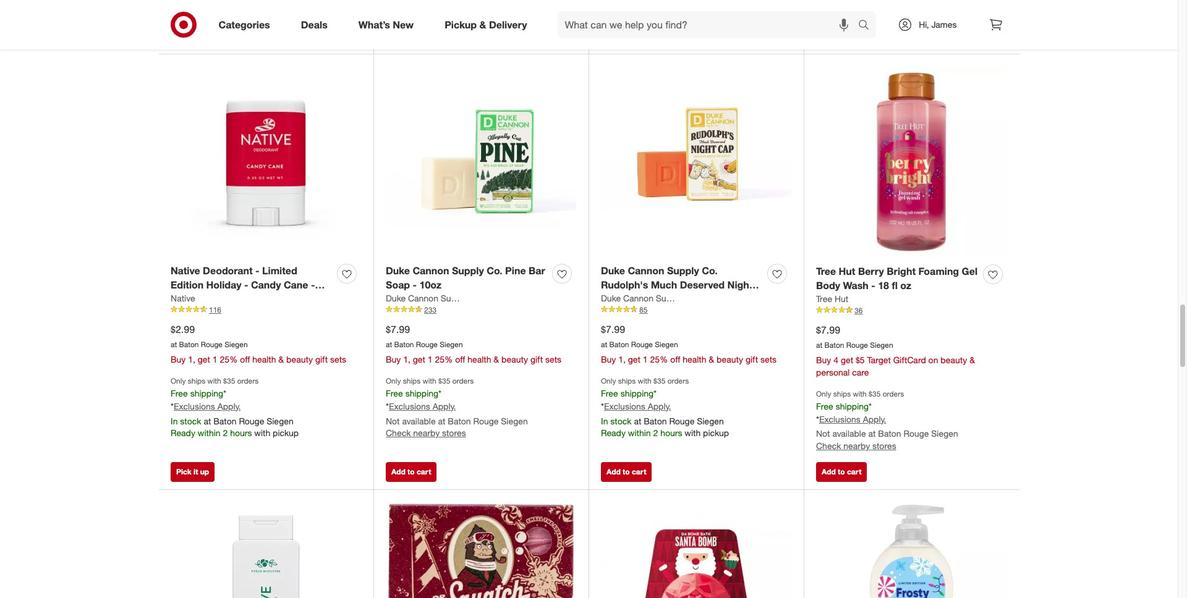 Task type: vqa. For each thing, say whether or not it's contained in the screenshot.
Baton Rouge Siegen
no



Task type: locate. For each thing, give the bounding box(es) containing it.
1 horizontal spatial gift
[[531, 354, 543, 365]]

1 tree from the top
[[817, 265, 836, 278]]

tree hut berry bright foaming gel body wash - 18 fl oz image
[[817, 67, 1008, 258], [817, 67, 1008, 258]]

cart
[[202, 32, 216, 41], [632, 32, 647, 41], [848, 32, 862, 41], [417, 468, 431, 477], [632, 468, 647, 477], [848, 468, 862, 477]]

duke for the 'duke cannon supply co. pine bar soap - 10oz' link
[[386, 265, 410, 277]]

1 horizontal spatial soap
[[642, 293, 667, 305]]

get down "233"
[[413, 354, 426, 365]]

0 vertical spatial check nearby stores button
[[171, 5, 251, 17]]

25% down 116
[[220, 354, 238, 365]]

0 horizontal spatial check
[[171, 5, 196, 16]]

1 off from the left
[[240, 354, 250, 365]]

2 horizontal spatial check
[[817, 441, 842, 452]]

new
[[393, 18, 414, 31]]

3 off from the left
[[671, 354, 681, 365]]

2 vertical spatial check nearby stores button
[[817, 441, 897, 453]]

ready for native deodorant - limited edition holiday - candy cane - aluminum free - trial size 0.35 oz
[[171, 428, 195, 439]]

0 vertical spatial soap
[[386, 279, 410, 291]]

get for tree hut berry bright foaming gel body wash - 18 fl oz
[[841, 355, 854, 365]]

health for -
[[468, 354, 491, 365]]

0 vertical spatial native
[[171, 265, 200, 277]]

1, for duke cannon supply co. rudolph's much deserved night cap bar soap - cinnamon scent - 10oz
[[619, 354, 626, 365]]

native
[[171, 265, 200, 277], [171, 293, 195, 304]]

3 gift from the left
[[746, 354, 758, 365]]

get for duke cannon supply co. pine bar soap - 10oz
[[413, 354, 426, 365]]

cap
[[601, 293, 620, 305]]

0 vertical spatial check
[[171, 5, 196, 16]]

native deodorant - limited edition holiday - candy cane - aluminum free - trial size 0.35 oz link
[[171, 264, 332, 305]]

1 duke cannon supply co. from the left
[[386, 293, 483, 304]]

beauty inside $2.99 at baton rouge siegen buy 1, get 1 25% off health & beauty gift sets
[[286, 354, 313, 365]]

get inside $2.99 at baton rouge siegen buy 1, get 1 25% off health & beauty gift sets
[[198, 354, 210, 365]]

fl
[[892, 280, 898, 292]]

co.
[[487, 265, 503, 277], [702, 265, 718, 277], [470, 293, 483, 304], [686, 293, 699, 304]]

beauty
[[286, 354, 313, 365], [502, 354, 528, 365], [717, 354, 744, 365], [941, 355, 968, 365]]

0 horizontal spatial gift
[[315, 354, 328, 365]]

1 horizontal spatial health
[[468, 354, 491, 365]]

$35
[[223, 376, 235, 386], [439, 376, 451, 386], [654, 376, 666, 386], [869, 389, 881, 399]]

0 horizontal spatial 10oz
[[420, 279, 442, 291]]

1 for duke cannon supply co. pine bar soap - 10oz
[[428, 354, 433, 365]]

1 1 from the left
[[213, 354, 218, 365]]

hut up wash
[[839, 265, 856, 278]]

orders for -
[[883, 389, 905, 399]]

native deodorant - limited edition holiday - candy cane - aluminum free - trial size 0.35 oz image
[[171, 67, 361, 257], [171, 67, 361, 257]]

2 horizontal spatial 1,
[[619, 354, 626, 365]]

beauty down 116 link
[[286, 354, 313, 365]]

oz
[[901, 280, 912, 292], [318, 293, 329, 305]]

beauty for duke cannon supply co. rudolph's much deserved night cap bar soap - cinnamon scent - 10oz
[[717, 354, 744, 365]]

native up edition
[[171, 265, 200, 277]]

$7.99 for duke cannon supply co. pine bar soap - 10oz
[[386, 323, 410, 336]]

1 horizontal spatial stock
[[611, 416, 632, 427]]

0 vertical spatial not
[[386, 416, 400, 427]]

2 1 from the left
[[428, 354, 433, 365]]

2 horizontal spatial gift
[[746, 354, 758, 365]]

2 horizontal spatial stores
[[873, 441, 897, 452]]

4
[[834, 355, 839, 365]]

buy for duke cannon supply co. rudolph's much deserved night cap bar soap - cinnamon scent - 10oz
[[601, 354, 616, 365]]

1 horizontal spatial duke cannon supply co. link
[[601, 292, 699, 305]]

1 25% from the left
[[220, 354, 238, 365]]

0 horizontal spatial available
[[402, 416, 436, 427]]

get for native deodorant - limited edition holiday - candy cane - aluminum free - trial size 0.35 oz
[[198, 354, 210, 365]]

1 vertical spatial bar
[[623, 293, 640, 305]]

get down 116
[[198, 354, 210, 365]]

orders
[[237, 376, 259, 386], [453, 376, 474, 386], [668, 376, 689, 386], [883, 389, 905, 399]]

1 horizontal spatial 10oz
[[601, 307, 623, 320]]

off inside $2.99 at baton rouge siegen buy 1, get 1 25% off health & beauty gift sets
[[240, 354, 250, 365]]

0 horizontal spatial not
[[386, 416, 400, 427]]

1 $7.99 at baton rouge siegen buy 1, get 1 25% off health & beauty gift sets from the left
[[386, 323, 562, 365]]

beauty down 233 link
[[502, 354, 528, 365]]

apply. for -
[[863, 414, 887, 425]]

exclusions for duke cannon supply co. pine bar soap - 10oz
[[389, 401, 430, 412]]

duke cannon supply co. link for cap
[[601, 292, 699, 305]]

cannon inside duke cannon supply co. rudolph's much deserved night cap bar soap - cinnamon scent - 10oz
[[628, 265, 665, 277]]

1 vertical spatial stores
[[442, 428, 466, 439]]

2 horizontal spatial check nearby stores button
[[817, 441, 897, 453]]

get inside $7.99 at baton rouge siegen buy 4 get $5 target giftcard on beauty & personal care
[[841, 355, 854, 365]]

duke cannon supply co. link up 85
[[601, 292, 699, 305]]

2 horizontal spatial $7.99
[[817, 324, 841, 336]]

get
[[198, 354, 210, 365], [413, 354, 426, 365], [628, 354, 641, 365], [841, 355, 854, 365]]

& down 85 link at the bottom right
[[709, 354, 715, 365]]

apply. for cane
[[218, 401, 241, 412]]

with
[[685, 5, 701, 16], [208, 376, 221, 386], [423, 376, 437, 386], [638, 376, 652, 386], [853, 389, 867, 399], [254, 428, 270, 439], [685, 428, 701, 439]]

buy inside $2.99 at baton rouge siegen buy 1, get 1 25% off health & beauty gift sets
[[171, 354, 186, 365]]

dr. squatch holiday frosty peppermint bar soap - 5oz image
[[386, 503, 577, 599], [386, 503, 577, 599]]

da bomb bath fizzers santa bath bomb - 3.2oz image
[[601, 503, 792, 599], [601, 503, 792, 599]]

bar down rudolph's
[[623, 293, 640, 305]]

off for -
[[240, 354, 250, 365]]

2 1, from the left
[[404, 354, 411, 365]]

supply for duke cannon supply co. 'link' related to 10oz
[[441, 293, 468, 304]]

0 horizontal spatial duke cannon supply co.
[[386, 293, 483, 304]]

233
[[424, 305, 437, 315]]

0 vertical spatial tree
[[817, 265, 836, 278]]

1 horizontal spatial off
[[455, 354, 465, 365]]

2 tree from the top
[[817, 294, 833, 304]]

only
[[171, 376, 186, 386], [386, 376, 401, 386], [601, 376, 616, 386], [817, 389, 832, 399]]

not
[[386, 416, 400, 427], [817, 429, 831, 440]]

0 horizontal spatial off
[[240, 354, 250, 365]]

co. inside duke cannon supply co. pine bar soap - 10oz
[[487, 265, 503, 277]]

at inside $7.99 at baton rouge siegen buy 4 get $5 target giftcard on beauty & personal care
[[817, 341, 823, 350]]

2 sets from the left
[[546, 354, 562, 365]]

1 vertical spatial not
[[817, 429, 831, 440]]

duke cannon supply co. rudolph's much deserved night cap bar soap - cinnamon scent - 10oz image
[[601, 67, 792, 257], [601, 67, 792, 257]]

25% down 85 link at the bottom right
[[651, 354, 668, 365]]

3 1 from the left
[[643, 354, 648, 365]]

& inside $2.99 at baton rouge siegen buy 1, get 1 25% off health & beauty gift sets
[[279, 354, 284, 365]]

supply up much
[[667, 265, 700, 277]]

2 vertical spatial stores
[[873, 441, 897, 452]]

check nearby stores button
[[171, 5, 251, 17], [386, 428, 466, 440], [817, 441, 897, 453]]

shipping
[[190, 388, 223, 399], [406, 388, 439, 399], [621, 388, 654, 399], [836, 401, 869, 412]]

& down 233 link
[[494, 354, 499, 365]]

duke cannon supply co. link for 10oz
[[386, 292, 483, 305]]

tree down "body"
[[817, 294, 833, 304]]

baton
[[179, 340, 199, 349], [394, 340, 414, 349], [610, 340, 629, 349], [825, 341, 845, 350], [214, 416, 237, 427], [448, 416, 471, 427], [644, 416, 667, 427], [879, 429, 902, 440]]

1 vertical spatial available
[[833, 429, 866, 440]]

baton inside $7.99 at baton rouge siegen buy 4 get $5 target giftcard on beauty & personal care
[[825, 341, 845, 350]]

only for duke cannon supply co. pine bar soap - 10oz
[[386, 376, 401, 386]]

1 horizontal spatial check
[[386, 428, 411, 439]]

1 horizontal spatial oz
[[901, 280, 912, 292]]

candy
[[251, 279, 281, 291]]

search
[[853, 20, 883, 32]]

within
[[628, 5, 651, 16], [198, 428, 221, 439], [628, 428, 651, 439]]

rouge inside $7.99 at baton rouge siegen buy 4 get $5 target giftcard on beauty & personal care
[[847, 341, 869, 350]]

duke cannon supply co. up "233"
[[386, 293, 483, 304]]

1
[[213, 354, 218, 365], [428, 354, 433, 365], [643, 354, 648, 365]]

native link
[[171, 292, 195, 305]]

10oz up "233"
[[420, 279, 442, 291]]

ships for native deodorant - limited edition holiday - candy cane - aluminum free - trial size 0.35 oz
[[188, 376, 206, 386]]

1 horizontal spatial 1,
[[404, 354, 411, 365]]

ships for duke cannon supply co. pine bar soap - 10oz
[[403, 376, 421, 386]]

native inside native deodorant - limited edition holiday - candy cane - aluminum free - trial size 0.35 oz
[[171, 265, 200, 277]]

cannon for 'duke cannon supply co. rudolph's much deserved night cap bar soap - cinnamon scent - 10oz' link
[[628, 265, 665, 277]]

gift inside $2.99 at baton rouge siegen buy 1, get 1 25% off health & beauty gift sets
[[315, 354, 328, 365]]

0 vertical spatial nearby
[[198, 5, 225, 16]]

supply inside duke cannon supply co. rudolph's much deserved night cap bar soap - cinnamon scent - 10oz
[[667, 265, 700, 277]]

1 vertical spatial native
[[171, 293, 195, 304]]

duke cannon supply co. up 85
[[601, 293, 699, 304]]

$35 for -
[[869, 389, 881, 399]]

1 horizontal spatial 25%
[[435, 354, 453, 365]]

& right pickup
[[480, 18, 487, 31]]

0 horizontal spatial bar
[[529, 265, 546, 277]]

1 health from the left
[[253, 354, 276, 365]]

2 $7.99 at baton rouge siegen buy 1, get 1 25% off health & beauty gift sets from the left
[[601, 323, 777, 365]]

buy inside $7.99 at baton rouge siegen buy 4 get $5 target giftcard on beauty & personal care
[[817, 355, 832, 365]]

0 horizontal spatial stock
[[180, 416, 201, 427]]

not for tree hut berry bright foaming gel body wash - 18 fl oz
[[817, 429, 831, 440]]

2 horizontal spatial off
[[671, 354, 681, 365]]

at
[[171, 340, 177, 349], [386, 340, 392, 349], [601, 340, 608, 349], [817, 341, 823, 350], [204, 416, 211, 427], [438, 416, 446, 427], [634, 416, 642, 427], [869, 429, 876, 440]]

1 horizontal spatial sets
[[546, 354, 562, 365]]

2 horizontal spatial health
[[683, 354, 707, 365]]

3 health from the left
[[683, 354, 707, 365]]

$7.99 inside $7.99 at baton rouge siegen buy 4 get $5 target giftcard on beauty & personal care
[[817, 324, 841, 336]]

duke cannon supply co. link up "233"
[[386, 292, 483, 305]]

buy
[[171, 354, 186, 365], [386, 354, 401, 365], [601, 354, 616, 365], [817, 355, 832, 365]]

apply. for 10oz
[[433, 401, 456, 412]]

2
[[654, 5, 658, 16], [223, 428, 228, 439], [654, 428, 658, 439]]

0 horizontal spatial only ships with $35 orders free shipping * * exclusions apply. not available at baton rouge siegen check nearby stores
[[386, 376, 528, 439]]

2 horizontal spatial nearby
[[844, 441, 871, 452]]

off down 85 link at the bottom right
[[671, 354, 681, 365]]

health inside $2.99 at baton rouge siegen buy 1, get 1 25% off health & beauty gift sets
[[253, 354, 276, 365]]

only for native deodorant - limited edition holiday - candy cane - aluminum free - trial size 0.35 oz
[[171, 376, 186, 386]]

check nearby stores button for tree hut berry bright foaming gel body wash - 18 fl oz
[[817, 441, 897, 453]]

foaming
[[919, 265, 960, 278]]

giftcard
[[894, 355, 927, 365]]

free for native deodorant - limited edition holiday - candy cane - aluminum free - trial size 0.35 oz
[[171, 388, 188, 399]]

3 25% from the left
[[651, 354, 668, 365]]

available
[[402, 416, 436, 427], [833, 429, 866, 440]]

1 horizontal spatial in
[[601, 416, 608, 427]]

hut inside tree hut berry bright foaming gel body wash - 18 fl oz
[[839, 265, 856, 278]]

supply inside duke cannon supply co. pine bar soap - 10oz
[[452, 265, 484, 277]]

native down edition
[[171, 293, 195, 304]]

stores
[[227, 5, 251, 16], [442, 428, 466, 439], [873, 441, 897, 452]]

add
[[176, 32, 190, 41], [607, 32, 621, 41], [822, 32, 836, 41], [392, 468, 406, 477], [607, 468, 621, 477], [822, 468, 836, 477]]

0 vertical spatial hut
[[839, 265, 856, 278]]

body
[[817, 280, 841, 292]]

health for night
[[683, 354, 707, 365]]

2 in from the left
[[601, 416, 608, 427]]

what's new
[[359, 18, 414, 31]]

- inside tree hut berry bright foaming gel body wash - 18 fl oz
[[872, 280, 876, 292]]

in for $7.99
[[601, 416, 608, 427]]

stores for tree hut berry bright foaming gel body wash - 18 fl oz
[[873, 441, 897, 452]]

free inside native deodorant - limited edition holiday - candy cane - aluminum free - trial size 0.35 oz
[[221, 293, 241, 305]]

3 sets from the left
[[761, 354, 777, 365]]

1 vertical spatial soap
[[642, 293, 667, 305]]

duke inside duke cannon supply co. pine bar soap - 10oz
[[386, 265, 410, 277]]

duke for duke cannon supply co. 'link' related to 10oz
[[386, 293, 406, 304]]

health for candy
[[253, 354, 276, 365]]

2 vertical spatial nearby
[[844, 441, 871, 452]]

0 horizontal spatial only ships with $35 orders free shipping * * exclusions apply. in stock at  baton rouge siegen ready within 2 hours with pickup
[[171, 376, 299, 439]]

233 link
[[386, 305, 577, 316]]

add to cart
[[176, 32, 216, 41], [607, 32, 647, 41], [822, 32, 862, 41], [392, 468, 431, 477], [607, 468, 647, 477], [822, 468, 862, 477]]

1 down 85
[[643, 354, 648, 365]]

0 horizontal spatial 25%
[[220, 354, 238, 365]]

*
[[223, 388, 226, 399], [439, 388, 442, 399], [654, 388, 657, 399], [171, 401, 174, 412], [386, 401, 389, 412], [601, 401, 604, 412], [869, 401, 872, 412], [817, 414, 820, 425]]

cane
[[284, 279, 308, 291]]

sets inside $2.99 at baton rouge siegen buy 1, get 1 25% off health & beauty gift sets
[[330, 354, 346, 365]]

cannon for duke cannon supply co. 'link' related to 10oz
[[408, 293, 439, 304]]

hut
[[839, 265, 856, 278], [835, 294, 849, 304]]

cinnamon
[[676, 293, 724, 305]]

1 vertical spatial hut
[[835, 294, 849, 304]]

native for native
[[171, 293, 195, 304]]

2 horizontal spatial sets
[[761, 354, 777, 365]]

pine
[[505, 265, 526, 277]]

&
[[480, 18, 487, 31], [279, 354, 284, 365], [494, 354, 499, 365], [709, 354, 715, 365], [970, 355, 976, 365]]

gift for 10oz
[[746, 354, 758, 365]]

oz right "fl"
[[901, 280, 912, 292]]

supply down much
[[656, 293, 683, 304]]

0 horizontal spatial health
[[253, 354, 276, 365]]

1 1, from the left
[[188, 354, 195, 365]]

10oz inside duke cannon supply co. rudolph's much deserved night cap bar soap - cinnamon scent - 10oz
[[601, 307, 623, 320]]

get for duke cannon supply co. rudolph's much deserved night cap bar soap - cinnamon scent - 10oz
[[628, 354, 641, 365]]

at inside $2.99 at baton rouge siegen buy 1, get 1 25% off health & beauty gift sets
[[171, 340, 177, 349]]

0 horizontal spatial duke cannon supply co. link
[[386, 292, 483, 305]]

$7.99 at baton rouge siegen buy 1, get 1 25% off health & beauty gift sets down 233 link
[[386, 323, 562, 365]]

gel
[[962, 265, 978, 278]]

duke cannon supply co. rudolph's much deserved night cap bar soap - cinnamon scent - 10oz
[[601, 265, 761, 320]]

0 horizontal spatial nearby
[[198, 5, 225, 16]]

bar inside duke cannon supply co. rudolph's much deserved night cap bar soap - cinnamon scent - 10oz
[[623, 293, 640, 305]]

supply up 233 link
[[452, 265, 484, 277]]

hut down "body"
[[835, 294, 849, 304]]

2 duke cannon supply co. link from the left
[[601, 292, 699, 305]]

softsoap holiday hand soap - frosty mint - 11.25oz image
[[817, 503, 1008, 599], [817, 503, 1008, 599]]

25% down "233"
[[435, 354, 453, 365]]

0 vertical spatial bar
[[529, 265, 546, 277]]

1 only ships with $35 orders free shipping * * exclusions apply. in stock at  baton rouge siegen ready within 2 hours with pickup from the left
[[171, 376, 299, 439]]

1 sets from the left
[[330, 354, 346, 365]]

off down 116 link
[[240, 354, 250, 365]]

off down 233 link
[[455, 354, 465, 365]]

0 horizontal spatial sets
[[330, 354, 346, 365]]

co. up deserved
[[702, 265, 718, 277]]

1 gift from the left
[[315, 354, 328, 365]]

1 duke cannon supply co. link from the left
[[386, 292, 483, 305]]

& right on
[[970, 355, 976, 365]]

0 vertical spatial available
[[402, 416, 436, 427]]

1 vertical spatial nearby
[[413, 428, 440, 439]]

85
[[640, 305, 648, 315]]

tree up "body"
[[817, 265, 836, 278]]

tree inside tree hut berry bright foaming gel body wash - 18 fl oz
[[817, 265, 836, 278]]

2 stock from the left
[[611, 416, 632, 427]]

36
[[855, 306, 863, 315]]

1 horizontal spatial only ships with $35 orders free shipping * * exclusions apply. in stock at  baton rouge siegen ready within 2 hours with pickup
[[601, 376, 729, 439]]

10oz inside duke cannon supply co. pine bar soap - 10oz
[[420, 279, 442, 291]]

1 in from the left
[[171, 416, 178, 427]]

night
[[728, 279, 753, 291]]

2 horizontal spatial 25%
[[651, 354, 668, 365]]

sets
[[330, 354, 346, 365], [546, 354, 562, 365], [761, 354, 777, 365]]

exclusions apply. button
[[174, 401, 241, 413], [389, 401, 456, 413], [604, 401, 671, 413], [820, 414, 887, 426]]

0 vertical spatial oz
[[901, 280, 912, 292]]

2 vertical spatial check
[[817, 441, 842, 452]]

0 horizontal spatial soap
[[386, 279, 410, 291]]

oz inside tree hut berry bright foaming gel body wash - 18 fl oz
[[901, 280, 912, 292]]

check
[[171, 5, 196, 16], [386, 428, 411, 439], [817, 441, 842, 452]]

stock
[[180, 416, 201, 427], [611, 416, 632, 427]]

co. up 233 link
[[470, 293, 483, 304]]

1 horizontal spatial $7.99 at baton rouge siegen buy 1, get 1 25% off health & beauty gift sets
[[601, 323, 777, 365]]

supply
[[452, 265, 484, 277], [667, 265, 700, 277], [441, 293, 468, 304], [656, 293, 683, 304]]

health down 233 link
[[468, 354, 491, 365]]

hours for native deodorant - limited edition holiday - candy cane - aluminum free - trial size 0.35 oz
[[230, 428, 252, 439]]

rouge
[[201, 340, 223, 349], [416, 340, 438, 349], [632, 340, 653, 349], [847, 341, 869, 350], [239, 416, 264, 427], [474, 416, 499, 427], [670, 416, 695, 427], [904, 429, 929, 440]]

0 horizontal spatial stores
[[227, 5, 251, 16]]

2 for duke cannon supply co. rudolph's much deserved night cap bar soap - cinnamon scent - 10oz
[[654, 428, 658, 439]]

check nearby stores button for duke cannon supply co. pine bar soap - 10oz
[[386, 428, 466, 440]]

siegen
[[225, 340, 248, 349], [440, 340, 463, 349], [655, 340, 678, 349], [871, 341, 894, 350], [267, 416, 294, 427], [501, 416, 528, 427], [697, 416, 724, 427], [932, 429, 959, 440]]

10oz
[[420, 279, 442, 291], [601, 307, 623, 320]]

25% for soap
[[435, 354, 453, 365]]

1 vertical spatial oz
[[318, 293, 329, 305]]

$35 for cane
[[223, 376, 235, 386]]

add to cart button
[[171, 27, 222, 46], [601, 27, 652, 46], [817, 27, 868, 46], [386, 463, 437, 483], [601, 463, 652, 483], [817, 463, 868, 483]]

2 health from the left
[[468, 354, 491, 365]]

1 inside $2.99 at baton rouge siegen buy 1, get 1 25% off health & beauty gift sets
[[213, 354, 218, 365]]

- inside duke cannon supply co. pine bar soap - 10oz
[[413, 279, 417, 291]]

beauty for native deodorant - limited edition holiday - candy cane - aluminum free - trial size 0.35 oz
[[286, 354, 313, 365]]

oz right 0.35
[[318, 293, 329, 305]]

0 vertical spatial 10oz
[[420, 279, 442, 291]]

-
[[256, 265, 260, 277], [244, 279, 248, 291], [311, 279, 315, 291], [413, 279, 417, 291], [872, 280, 876, 292], [244, 293, 248, 305], [669, 293, 673, 305], [757, 293, 761, 305]]

25% inside $2.99 at baton rouge siegen buy 1, get 1 25% off health & beauty gift sets
[[220, 354, 238, 365]]

10oz down cap
[[601, 307, 623, 320]]

1 horizontal spatial bar
[[623, 293, 640, 305]]

25%
[[220, 354, 238, 365], [435, 354, 453, 365], [651, 354, 668, 365]]

0 horizontal spatial 1,
[[188, 354, 195, 365]]

25% for -
[[220, 354, 238, 365]]

categories
[[219, 18, 270, 31]]

orders for cap
[[668, 376, 689, 386]]

0 horizontal spatial $7.99 at baton rouge siegen buy 1, get 1 25% off health & beauty gift sets
[[386, 323, 562, 365]]

orders for cane
[[237, 376, 259, 386]]

1 horizontal spatial $7.99
[[601, 323, 625, 336]]

2 only ships with $35 orders free shipping * * exclusions apply. in stock at  baton rouge siegen ready within 2 hours with pickup from the left
[[601, 376, 729, 439]]

1 vertical spatial check
[[386, 428, 411, 439]]

2 25% from the left
[[435, 354, 453, 365]]

1 down "233"
[[428, 354, 433, 365]]

1, inside $2.99 at baton rouge siegen buy 1, get 1 25% off health & beauty gift sets
[[188, 354, 195, 365]]

1 horizontal spatial only ships with $35 orders free shipping * * exclusions apply. not available at baton rouge siegen check nearby stores
[[817, 389, 959, 452]]

3 1, from the left
[[619, 354, 626, 365]]

only ships with $35 orders free shipping * * exclusions apply. in stock at  baton rouge siegen ready within 2 hours with pickup
[[171, 376, 299, 439], [601, 376, 729, 439]]

1 stock from the left
[[180, 416, 201, 427]]

co. left pine
[[487, 265, 503, 277]]

1 native from the top
[[171, 265, 200, 277]]

1 horizontal spatial not
[[817, 429, 831, 440]]

duke cannon supply co. pine bar soap - 10oz image
[[386, 67, 577, 257], [386, 67, 577, 257]]

cannon inside duke cannon supply co. pine bar soap - 10oz
[[413, 265, 449, 277]]

pickup
[[445, 18, 477, 31]]

$7.99 at baton rouge siegen buy 1, get 1 25% off health & beauty gift sets
[[386, 323, 562, 365], [601, 323, 777, 365]]

0 vertical spatial stores
[[227, 5, 251, 16]]

2 off from the left
[[455, 354, 465, 365]]

holiday
[[206, 279, 242, 291]]

supply for 'duke cannon supply co. rudolph's much deserved night cap bar soap - cinnamon scent - 10oz' link
[[667, 265, 700, 277]]

siegen inside $7.99 at baton rouge siegen buy 4 get $5 target giftcard on beauty & personal care
[[871, 341, 894, 350]]

& inside $7.99 at baton rouge siegen buy 4 get $5 target giftcard on beauty & personal care
[[970, 355, 976, 365]]

beauty right on
[[941, 355, 968, 365]]

1 horizontal spatial nearby
[[413, 428, 440, 439]]

pickup
[[703, 5, 729, 16], [273, 428, 299, 439], [703, 428, 729, 439]]

bar
[[529, 265, 546, 277], [623, 293, 640, 305]]

1 horizontal spatial check nearby stores button
[[386, 428, 466, 440]]

0 horizontal spatial in
[[171, 416, 178, 427]]

1 down 116
[[213, 354, 218, 365]]

buy for tree hut berry bright foaming gel body wash - 18 fl oz
[[817, 355, 832, 365]]

& for duke cannon supply co. pine bar soap - 10oz
[[494, 354, 499, 365]]

1 horizontal spatial stores
[[442, 428, 466, 439]]

get right 4
[[841, 355, 854, 365]]

bar right pine
[[529, 265, 546, 277]]

health down 85 link at the bottom right
[[683, 354, 707, 365]]

only ships with $35 orders free shipping * * exclusions apply. not available at baton rouge siegen check nearby stores for -
[[817, 389, 959, 452]]

native body wash - limited edition holiday - fresh mistletoe - sulfate free - 18 fl oz image
[[171, 503, 361, 599], [171, 503, 361, 599]]

1 vertical spatial tree
[[817, 294, 833, 304]]

hi,
[[919, 19, 930, 30]]

get down 85
[[628, 354, 641, 365]]

$7.99 for tree hut berry bright foaming gel body wash - 18 fl oz
[[817, 324, 841, 336]]

on
[[929, 355, 939, 365]]

duke cannon supply co.
[[386, 293, 483, 304], [601, 293, 699, 304]]

duke inside duke cannon supply co. rudolph's much deserved night cap bar soap - cinnamon scent - 10oz
[[601, 265, 625, 277]]

co. up 85 link at the bottom right
[[686, 293, 699, 304]]

beauty down 85 link at the bottom right
[[717, 354, 744, 365]]

0 horizontal spatial $7.99
[[386, 323, 410, 336]]

1 vertical spatial 10oz
[[601, 307, 623, 320]]

2 horizontal spatial 1
[[643, 354, 648, 365]]

ships for duke cannon supply co. rudolph's much deserved night cap bar soap - cinnamon scent - 10oz
[[618, 376, 636, 386]]

off for deserved
[[671, 354, 681, 365]]

1 vertical spatial check nearby stores button
[[386, 428, 466, 440]]

available for wash
[[833, 429, 866, 440]]

it
[[194, 468, 198, 477]]

2 native from the top
[[171, 293, 195, 304]]

baton inside $2.99 at baton rouge siegen buy 1, get 1 25% off health & beauty gift sets
[[179, 340, 199, 349]]

2 duke cannon supply co. from the left
[[601, 293, 699, 304]]

What can we help you find? suggestions appear below search field
[[558, 11, 862, 38]]

exclusions for duke cannon supply co. rudolph's much deserved night cap bar soap - cinnamon scent - 10oz
[[604, 401, 646, 412]]

duke for cap duke cannon supply co. 'link'
[[601, 293, 621, 304]]

$7.99 at baton rouge siegen buy 1, get 1 25% off health & beauty gift sets down 85 link at the bottom right
[[601, 323, 777, 365]]

apply.
[[218, 401, 241, 412], [433, 401, 456, 412], [648, 401, 671, 412], [863, 414, 887, 425]]

supply for cap duke cannon supply co. 'link'
[[656, 293, 683, 304]]

0 horizontal spatial oz
[[318, 293, 329, 305]]

0 horizontal spatial 1
[[213, 354, 218, 365]]

health down 116 link
[[253, 354, 276, 365]]

rouge inside $2.99 at baton rouge siegen buy 1, get 1 25% off health & beauty gift sets
[[201, 340, 223, 349]]

orders for 10oz
[[453, 376, 474, 386]]

1,
[[188, 354, 195, 365], [404, 354, 411, 365], [619, 354, 626, 365]]

supply down duke cannon supply co. pine bar soap - 10oz
[[441, 293, 468, 304]]

1 horizontal spatial 1
[[428, 354, 433, 365]]

cannon for cap duke cannon supply co. 'link'
[[624, 293, 654, 304]]

sets for 0.35
[[330, 354, 346, 365]]

soap inside duke cannon supply co. pine bar soap - 10oz
[[386, 279, 410, 291]]

& down 116 link
[[279, 354, 284, 365]]

1 horizontal spatial available
[[833, 429, 866, 440]]

exclusions for native deodorant - limited edition holiday - candy cane - aluminum free - trial size 0.35 oz
[[174, 401, 215, 412]]

1 horizontal spatial duke cannon supply co.
[[601, 293, 699, 304]]



Task type: describe. For each thing, give the bounding box(es) containing it.
pick
[[176, 468, 192, 477]]

tree for tree hut berry bright foaming gel body wash - 18 fl oz
[[817, 265, 836, 278]]

only for tree hut berry bright foaming gel body wash - 18 fl oz
[[817, 389, 832, 399]]

only for duke cannon supply co. rudolph's much deserved night cap bar soap - cinnamon scent - 10oz
[[601, 376, 616, 386]]

deals link
[[291, 11, 343, 38]]

apply. for cap
[[648, 401, 671, 412]]

$2.99
[[171, 323, 195, 336]]

tree for tree hut
[[817, 294, 833, 304]]

not for duke cannon supply co. pine bar soap - 10oz
[[386, 416, 400, 427]]

off for soap
[[455, 354, 465, 365]]

tree hut
[[817, 294, 849, 304]]

pick it up button
[[171, 463, 215, 483]]

aluminum
[[171, 293, 218, 305]]

shipping for tree hut berry bright foaming gel body wash - 18 fl oz
[[836, 401, 869, 412]]

deserved
[[680, 279, 725, 291]]

0 horizontal spatial check nearby stores button
[[171, 5, 251, 17]]

wash
[[844, 280, 869, 292]]

native for native deodorant - limited edition holiday - candy cane - aluminum free - trial size 0.35 oz
[[171, 265, 200, 277]]

1 for native deodorant - limited edition holiday - candy cane - aluminum free - trial size 0.35 oz
[[213, 354, 218, 365]]

$7.99 at baton rouge siegen buy 4 get $5 target giftcard on beauty & personal care
[[817, 324, 976, 378]]

tree hut berry bright foaming gel body wash - 18 fl oz
[[817, 265, 978, 292]]

only ships with $35 orders free shipping * * exclusions apply. in stock at  baton rouge siegen ready within 2 hours with pickup for $2.99
[[171, 376, 299, 439]]

beauty inside $7.99 at baton rouge siegen buy 4 get $5 target giftcard on beauty & personal care
[[941, 355, 968, 365]]

personal
[[817, 367, 850, 378]]

duke for 'duke cannon supply co. rudolph's much deserved night cap bar soap - cinnamon scent - 10oz' link
[[601, 265, 625, 277]]

only ships with $35 orders free shipping * * exclusions apply. not available at baton rouge siegen check nearby stores for 10oz
[[386, 376, 528, 439]]

free for duke cannon supply co. pine bar soap - 10oz
[[386, 388, 403, 399]]

pickup & delivery link
[[434, 11, 543, 38]]

buy for duke cannon supply co. pine bar soap - 10oz
[[386, 354, 401, 365]]

1, for native deodorant - limited edition holiday - candy cane - aluminum free - trial size 0.35 oz
[[188, 354, 195, 365]]

1 for duke cannon supply co. rudolph's much deserved night cap bar soap - cinnamon scent - 10oz
[[643, 354, 648, 365]]

cannon for the 'duke cannon supply co. pine bar soap - 10oz' link
[[413, 265, 449, 277]]

edition
[[171, 279, 204, 291]]

duke cannon supply co. pine bar soap - 10oz
[[386, 265, 546, 291]]

target
[[868, 355, 891, 365]]

pick it up
[[176, 468, 209, 477]]

deals
[[301, 18, 328, 31]]

2 gift from the left
[[531, 354, 543, 365]]

exclusions apply. button for tree hut berry bright foaming gel body wash - 18 fl oz
[[820, 414, 887, 426]]

delivery
[[489, 18, 527, 31]]

what's
[[359, 18, 390, 31]]

available for -
[[402, 416, 436, 427]]

free for tree hut berry bright foaming gel body wash - 18 fl oz
[[817, 401, 834, 412]]

search button
[[853, 11, 883, 41]]

exclusions apply. button for duke cannon supply co. pine bar soap - 10oz
[[389, 401, 456, 413]]

check for duke cannon supply co. pine bar soap - 10oz
[[386, 428, 411, 439]]

categories link
[[208, 11, 286, 38]]

pickup & delivery
[[445, 18, 527, 31]]

shipping for duke cannon supply co. rudolph's much deserved night cap bar soap - cinnamon scent - 10oz
[[621, 388, 654, 399]]

ships for tree hut berry bright foaming gel body wash - 18 fl oz
[[834, 389, 851, 399]]

siegen inside $2.99 at baton rouge siegen buy 1, get 1 25% off health & beauty gift sets
[[225, 340, 248, 349]]

co. inside duke cannon supply co. rudolph's much deserved night cap bar soap - cinnamon scent - 10oz
[[702, 265, 718, 277]]

nearby for duke cannon supply co. pine bar soap - 10oz
[[413, 428, 440, 439]]

native deodorant - limited edition holiday - candy cane - aluminum free - trial size 0.35 oz
[[171, 265, 329, 305]]

exclusions apply. button for duke cannon supply co. rudolph's much deserved night cap bar soap - cinnamon scent - 10oz
[[604, 401, 671, 413]]

$7.99 for duke cannon supply co. rudolph's much deserved night cap bar soap - cinnamon scent - 10oz
[[601, 323, 625, 336]]

trial
[[251, 293, 270, 305]]

& for duke cannon supply co. rudolph's much deserved night cap bar soap - cinnamon scent - 10oz
[[709, 354, 715, 365]]

scent
[[727, 293, 754, 305]]

hut for tree hut
[[835, 294, 849, 304]]

within for native deodorant - limited edition holiday - candy cane - aluminum free - trial size 0.35 oz
[[198, 428, 221, 439]]

85 link
[[601, 305, 792, 316]]

check nearby stores
[[171, 5, 251, 16]]

ready for duke cannon supply co. rudolph's much deserved night cap bar soap - cinnamon scent - 10oz
[[601, 428, 626, 439]]

18
[[879, 280, 890, 292]]

nearby for tree hut berry bright foaming gel body wash - 18 fl oz
[[844, 441, 871, 452]]

bar inside duke cannon supply co. pine bar soap - 10oz
[[529, 265, 546, 277]]

ready within 2 hours with pickup
[[601, 5, 729, 16]]

deodorant
[[203, 265, 253, 277]]

duke cannon supply co. for 10oz
[[386, 293, 483, 304]]

hut for tree hut berry bright foaming gel body wash - 18 fl oz
[[839, 265, 856, 278]]

care
[[853, 367, 870, 378]]

buy for native deodorant - limited edition holiday - candy cane - aluminum free - trial size 0.35 oz
[[171, 354, 186, 365]]

stock for $7.99
[[611, 416, 632, 427]]

berry
[[859, 265, 885, 278]]

soap inside duke cannon supply co. rudolph's much deserved night cap bar soap - cinnamon scent - 10oz
[[642, 293, 667, 305]]

pickup for native deodorant - limited edition holiday - candy cane - aluminum free - trial size 0.35 oz
[[273, 428, 299, 439]]

limited
[[262, 265, 297, 277]]

tree hut berry bright foaming gel body wash - 18 fl oz link
[[817, 265, 979, 293]]

116 link
[[171, 305, 361, 316]]

beauty for duke cannon supply co. pine bar soap - 10oz
[[502, 354, 528, 365]]

$7.99 at baton rouge siegen buy 1, get 1 25% off health & beauty gift sets for deserved
[[601, 323, 777, 365]]

sets for 10oz
[[761, 354, 777, 365]]

duke cannon supply co. pine bar soap - 10oz link
[[386, 264, 547, 292]]

exclusions for tree hut berry bright foaming gel body wash - 18 fl oz
[[820, 414, 861, 425]]

duke cannon supply co. rudolph's much deserved night cap bar soap - cinnamon scent - 10oz link
[[601, 264, 763, 320]]

bright
[[887, 265, 916, 278]]

hours for duke cannon supply co. rudolph's much deserved night cap bar soap - cinnamon scent - 10oz
[[661, 428, 683, 439]]

shipping for duke cannon supply co. pine bar soap - 10oz
[[406, 388, 439, 399]]

$35 for 10oz
[[439, 376, 451, 386]]

what's new link
[[348, 11, 429, 38]]

check for tree hut berry bright foaming gel body wash - 18 fl oz
[[817, 441, 842, 452]]

nearby inside button
[[198, 5, 225, 16]]

james
[[932, 19, 957, 30]]

up
[[200, 468, 209, 477]]

supply for the 'duke cannon supply co. pine bar soap - 10oz' link
[[452, 265, 484, 277]]

size
[[273, 293, 293, 305]]

oz inside native deodorant - limited edition holiday - candy cane - aluminum free - trial size 0.35 oz
[[318, 293, 329, 305]]

36 link
[[817, 305, 1008, 316]]

& for native deodorant - limited edition holiday - candy cane - aluminum free - trial size 0.35 oz
[[279, 354, 284, 365]]

116
[[209, 305, 221, 315]]

stock for $2.99
[[180, 416, 201, 427]]

hi, james
[[919, 19, 957, 30]]

much
[[651, 279, 678, 291]]

0.35
[[296, 293, 315, 305]]

gift for 0.35
[[315, 354, 328, 365]]

$35 for cap
[[654, 376, 666, 386]]

in for $2.99
[[171, 416, 178, 427]]

$2.99 at baton rouge siegen buy 1, get 1 25% off health & beauty gift sets
[[171, 323, 346, 365]]

only ships with $35 orders free shipping * * exclusions apply. in stock at  baton rouge siegen ready within 2 hours with pickup for $7.99
[[601, 376, 729, 439]]

tree hut link
[[817, 293, 849, 305]]

rudolph's
[[601, 279, 648, 291]]

within for duke cannon supply co. rudolph's much deserved night cap bar soap - cinnamon scent - 10oz
[[628, 428, 651, 439]]

$5
[[856, 355, 865, 365]]

1, for duke cannon supply co. pine bar soap - 10oz
[[404, 354, 411, 365]]

pickup for duke cannon supply co. rudolph's much deserved night cap bar soap - cinnamon scent - 10oz
[[703, 428, 729, 439]]

25% for deserved
[[651, 354, 668, 365]]



